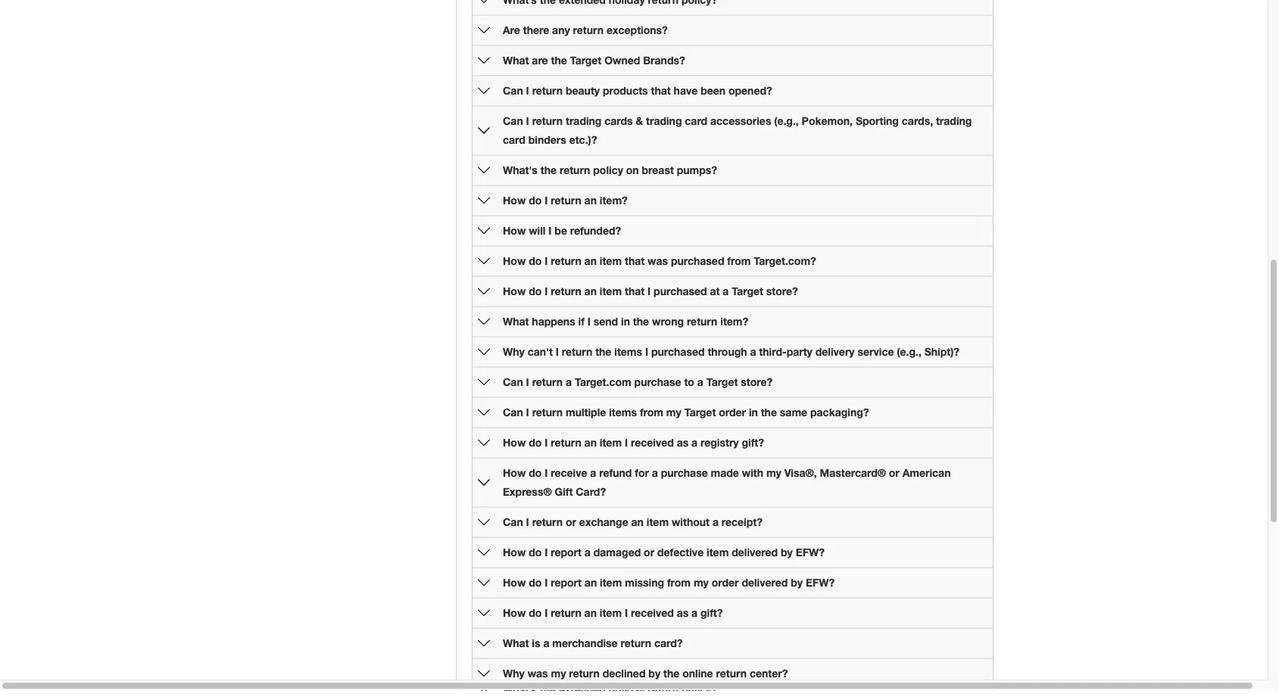 Task type: describe. For each thing, give the bounding box(es) containing it.
0 vertical spatial store?
[[767, 285, 798, 298]]

why was my return declined by the online return center?
[[503, 668, 788, 681]]

is
[[532, 638, 541, 650]]

received for gift?
[[631, 607, 674, 620]]

an for how do i return an item i received as a gift?
[[585, 607, 597, 620]]

how do i receive a refund for a purchase made with my visa®, mastercard® or american express® gift card? link
[[503, 467, 951, 499]]

what is a merchandise return card? link
[[503, 638, 683, 650]]

why was my return declined by the online return center? link
[[503, 668, 788, 681]]

why for why was my return declined by the online return center?
[[503, 668, 525, 681]]

how do i return an item that i purchased at a target store?
[[503, 285, 798, 298]]

be
[[555, 225, 567, 237]]

what for what happens if i send in the wrong return item?
[[503, 316, 529, 328]]

mastercard®
[[820, 467, 886, 480]]

circle arrow e image for how will i be refunded?
[[478, 225, 490, 237]]

1 circle arrow e image from the top
[[478, 0, 490, 6]]

as for gift?
[[677, 607, 689, 620]]

wrong
[[652, 316, 684, 328]]

how for how do i receive a refund for a purchase made with my visa®, mastercard® or american express® gift card?
[[503, 467, 526, 480]]

circle arrow e image for how do i receive a refund for a purchase made with my visa®, mastercard® or american express® gift card?
[[478, 477, 490, 489]]

american
[[903, 467, 951, 480]]

target right at
[[732, 285, 764, 298]]

can i return multiple items from my target order in the same packaging? link
[[503, 407, 869, 419]]

circle arrow e image for what happens if i send in the wrong return item?
[[478, 316, 490, 328]]

how do i return an item that was purchased from target.com? link
[[503, 255, 817, 268]]

1 trading from the left
[[566, 115, 602, 128]]

1 vertical spatial by
[[791, 577, 803, 590]]

target.com?
[[754, 255, 817, 268]]

purchase inside how do i receive a refund for a purchase made with my visa®, mastercard® or american express® gift card?
[[661, 467, 708, 480]]

my down defective
[[694, 577, 709, 590]]

0 horizontal spatial item?
[[600, 195, 628, 207]]

do for how do i return an item that i purchased at a target store?
[[529, 285, 542, 298]]

return right 'any'
[[573, 24, 604, 37]]

0 vertical spatial was
[[648, 255, 668, 268]]

exceptions?
[[607, 24, 668, 37]]

an for how do i return an item that was purchased from target.com?
[[585, 255, 597, 268]]

a up card?
[[590, 467, 597, 480]]

how for how do i report an item missing from my order delivered by efw?
[[503, 577, 526, 590]]

what's the return policy on breast pumps? link
[[503, 164, 718, 177]]

defective
[[658, 547, 704, 559]]

a left the third- in the right bottom of the page
[[750, 346, 756, 359]]

what for what is a merchandise return card?
[[503, 638, 529, 650]]

the left the same
[[761, 407, 777, 419]]

sporting
[[856, 115, 899, 128]]

an right exchange
[[632, 517, 644, 529]]

missing
[[625, 577, 664, 590]]

cards,
[[902, 115, 933, 128]]

return right online
[[716, 668, 747, 681]]

do for how do i return an item i received as a gift?
[[529, 607, 542, 620]]

do for how do i receive a refund for a purchase made with my visa®, mastercard® or american express® gift card?
[[529, 467, 542, 480]]

1 vertical spatial store?
[[741, 376, 773, 389]]

can't
[[528, 346, 553, 359]]

what are the target owned brands?
[[503, 54, 685, 67]]

0 horizontal spatial card
[[503, 134, 526, 146]]

policy
[[593, 164, 623, 177]]

circle arrow e image for why was my return declined by the online return center?
[[478, 668, 490, 681]]

do for how do i return an item that was purchased from target.com?
[[529, 255, 542, 268]]

0 vertical spatial delivered
[[732, 547, 778, 559]]

how will i be refunded? link
[[503, 225, 621, 237]]

been
[[701, 85, 726, 97]]

return up how will i be refunded?
[[551, 195, 582, 207]]

my down merchandise
[[551, 668, 566, 681]]

circle arrow e image for how do i return an item that was purchased from target.com?
[[478, 256, 490, 268]]

on
[[626, 164, 639, 177]]

center?
[[750, 668, 788, 681]]

an for how do i return an item that i purchased at a target store?
[[585, 285, 597, 298]]

can i return beauty products that have been opened? link
[[503, 85, 773, 97]]

purchased for i
[[654, 285, 707, 298]]

how do i report an item missing from my order delivered by efw? link
[[503, 577, 835, 590]]

pumps?
[[677, 164, 718, 177]]

any
[[552, 24, 570, 37]]

third-
[[759, 346, 787, 359]]

if
[[578, 316, 585, 328]]

return up happens
[[551, 285, 582, 298]]

can i return or exchange an item without a receipt? link
[[503, 517, 763, 529]]

through
[[708, 346, 747, 359]]

can for can i return beauty products that have been opened?
[[503, 85, 523, 97]]

to
[[684, 376, 695, 389]]

party
[[787, 346, 813, 359]]

send
[[594, 316, 618, 328]]

a right is
[[543, 638, 550, 650]]

what are the target owned brands? link
[[503, 54, 685, 67]]

what is a merchandise return card?
[[503, 638, 683, 650]]

refund
[[599, 467, 632, 480]]

circle arrow e image for why can't i return the items i purchased through a third-party delivery service (e.g., shipt)?
[[478, 346, 490, 359]]

circle arrow e image for are there any return exceptions?
[[478, 25, 490, 37]]

circle arrow e image for can i return trading cards & trading card accessories (e.g., pokemon, sporting cards, trading card binders etc.)?
[[478, 125, 490, 137]]

return up merchandise
[[551, 607, 582, 620]]

can i return beauty products that have been opened?
[[503, 85, 773, 97]]

circle arrow e image for can i return beauty products that have been opened?
[[478, 85, 490, 97]]

how for how will i be refunded?
[[503, 225, 526, 237]]

my down can i return a target.com purchase to a target store? link on the bottom of page
[[667, 407, 682, 419]]

delivery
[[816, 346, 855, 359]]

owned
[[605, 54, 640, 67]]

how will i be refunded?
[[503, 225, 621, 237]]

return down how will i be refunded? link
[[551, 255, 582, 268]]

return inside can i return trading cards & trading card accessories (e.g., pokemon, sporting cards, trading card binders etc.)?
[[532, 115, 563, 128]]

what happens if i send in the wrong return item? link
[[503, 316, 749, 328]]

breast
[[642, 164, 674, 177]]

why can't i return the items i purchased through a third-party delivery service (e.g., shipt)?
[[503, 346, 960, 359]]

for
[[635, 467, 649, 480]]

how do i return an item that was purchased from target.com?
[[503, 255, 817, 268]]

refunded?
[[570, 225, 621, 237]]

a left registry
[[692, 437, 698, 450]]

how do i return an item i received as a registry gift?
[[503, 437, 764, 450]]

circle arrow e image for what are the target owned brands?
[[478, 55, 490, 67]]

can i return or exchange an item without a receipt?
[[503, 517, 763, 529]]

the left wrong on the top right of page
[[633, 316, 649, 328]]

multiple
[[566, 407, 606, 419]]

how for how do i report a damaged or defective item delivered by efw?
[[503, 547, 526, 559]]

products
[[603, 85, 648, 97]]

3 trading from the left
[[936, 115, 972, 128]]

circle arrow e image for what is a merchandise return card?
[[478, 638, 490, 650]]

how do i report a damaged or defective item delivered by efw? link
[[503, 547, 825, 559]]

1 horizontal spatial or
[[644, 547, 655, 559]]

pokemon,
[[802, 115, 853, 128]]

&
[[636, 115, 643, 128]]

0 vertical spatial order
[[719, 407, 746, 419]]

item right defective
[[707, 547, 729, 559]]

opened?
[[729, 85, 773, 97]]

circle arrow e image for can i return multiple items from my target order in the same packaging?
[[478, 407, 490, 419]]

do for how do i report an item missing from my order delivered by efw?
[[529, 577, 542, 590]]

what for what are the target owned brands?
[[503, 54, 529, 67]]

can for can i return a target.com purchase to a target store?
[[503, 376, 523, 389]]

item for gift?
[[600, 607, 622, 620]]

return up receive
[[551, 437, 582, 450]]

return down merchandise
[[569, 668, 600, 681]]

service
[[858, 346, 894, 359]]

are
[[532, 54, 548, 67]]

same
[[780, 407, 808, 419]]

how for how do i return an item that i purchased at a target store?
[[503, 285, 526, 298]]

return down the if
[[562, 346, 593, 359]]

shipt)?
[[925, 346, 960, 359]]

circle arrow e image for how do i return an item i received as a gift?
[[478, 608, 490, 620]]

report for a
[[551, 547, 582, 559]]

0 horizontal spatial or
[[566, 517, 577, 529]]

card?
[[654, 638, 683, 650]]

binders
[[529, 134, 566, 146]]

target down are there any return exceptions? 'link'
[[570, 54, 602, 67]]

1 vertical spatial efw?
[[806, 577, 835, 590]]

a right at
[[723, 285, 729, 298]]

receipt?
[[722, 517, 763, 529]]

what's the return policy on breast pumps?
[[503, 164, 718, 177]]

the right what's
[[541, 164, 557, 177]]

how do i report a damaged or defective item delivered by efw?
[[503, 547, 825, 559]]

0 vertical spatial efw?
[[796, 547, 825, 559]]

how do i report an item missing from my order delivered by efw?
[[503, 577, 835, 590]]

that for was
[[625, 255, 645, 268]]

receive
[[551, 467, 587, 480]]

item for delivered
[[600, 577, 622, 590]]

circle arrow e image for how do i report a damaged or defective item delivered by efw?
[[478, 547, 490, 559]]

1 horizontal spatial from
[[667, 577, 691, 590]]



Task type: vqa. For each thing, say whether or not it's contained in the screenshot.
opened?
yes



Task type: locate. For each thing, give the bounding box(es) containing it.
item up how do i report a damaged or defective item delivered by efw? link at the bottom
[[647, 517, 669, 529]]

or inside how do i receive a refund for a purchase made with my visa®, mastercard® or american express® gift card?
[[889, 467, 900, 480]]

card?
[[576, 486, 606, 499]]

do inside how do i receive a refund for a purchase made with my visa®, mastercard® or american express® gift card?
[[529, 467, 542, 480]]

0 vertical spatial purchased
[[671, 255, 725, 268]]

1 horizontal spatial in
[[749, 407, 758, 419]]

merchandise
[[553, 638, 618, 650]]

4 circle arrow e image from the top
[[478, 316, 490, 328]]

7 do from the top
[[529, 577, 542, 590]]

can i return trading cards & trading card accessories (e.g., pokemon, sporting cards, trading card binders etc.)? link
[[503, 115, 972, 146]]

1 vertical spatial received
[[631, 607, 674, 620]]

0 horizontal spatial (e.g.,
[[774, 115, 799, 128]]

or down gift
[[566, 517, 577, 529]]

0 vertical spatial gift?
[[742, 437, 764, 450]]

0 vertical spatial from
[[728, 255, 751, 268]]

0 vertical spatial in
[[621, 316, 630, 328]]

7 how from the top
[[503, 547, 526, 559]]

0 vertical spatial card
[[685, 115, 708, 128]]

how for how do i return an item that was purchased from target.com?
[[503, 255, 526, 268]]

store?
[[767, 285, 798, 298], [741, 376, 773, 389]]

do for how do i return an item i received as a registry gift?
[[529, 437, 542, 450]]

in left the same
[[749, 407, 758, 419]]

received down missing
[[631, 607, 674, 620]]

why
[[503, 346, 525, 359], [503, 668, 525, 681]]

declined
[[603, 668, 646, 681]]

0 vertical spatial what
[[503, 54, 529, 67]]

what's
[[503, 164, 538, 177]]

return down at
[[687, 316, 718, 328]]

a down how do i report an item missing from my order delivered by efw? link
[[692, 607, 698, 620]]

how do i return an item that i purchased at a target store? link
[[503, 285, 798, 298]]

5 circle arrow e image from the top
[[478, 195, 490, 207]]

1 vertical spatial (e.g.,
[[897, 346, 922, 359]]

0 horizontal spatial gift?
[[701, 607, 723, 620]]

are there any return exceptions?
[[503, 24, 668, 37]]

how do i return an item i received as a registry gift? link
[[503, 437, 764, 450]]

efw?
[[796, 547, 825, 559], [806, 577, 835, 590]]

1 received from the top
[[631, 437, 674, 450]]

or up missing
[[644, 547, 655, 559]]

1 vertical spatial card
[[503, 134, 526, 146]]

the
[[551, 54, 567, 67], [541, 164, 557, 177], [633, 316, 649, 328], [596, 346, 612, 359], [761, 407, 777, 419], [664, 668, 680, 681]]

2 vertical spatial what
[[503, 638, 529, 650]]

from left target.com?
[[728, 255, 751, 268]]

that up how do i return an item that i purchased at a target store? link
[[625, 255, 645, 268]]

order down the receipt?
[[712, 577, 739, 590]]

1 report from the top
[[551, 547, 582, 559]]

4 how from the top
[[503, 285, 526, 298]]

1 vertical spatial as
[[677, 607, 689, 620]]

can i return a target.com purchase to a target store?
[[503, 376, 773, 389]]

why for why can't i return the items i purchased through a third-party delivery service (e.g., shipt)?
[[503, 346, 525, 359]]

purchase left to
[[635, 376, 681, 389]]

an up how do i return an item i received as a gift? link
[[585, 577, 597, 590]]

a left target.com
[[566, 376, 572, 389]]

9 circle arrow e image from the top
[[478, 578, 490, 590]]

target down to
[[685, 407, 716, 419]]

what left happens
[[503, 316, 529, 328]]

circle arrow e image for can i return a target.com purchase to a target store?
[[478, 377, 490, 389]]

what left is
[[503, 638, 529, 650]]

made
[[711, 467, 739, 480]]

4 do from the top
[[529, 437, 542, 450]]

my
[[667, 407, 682, 419], [767, 467, 782, 480], [694, 577, 709, 590], [551, 668, 566, 681]]

a
[[723, 285, 729, 298], [750, 346, 756, 359], [566, 376, 572, 389], [698, 376, 704, 389], [692, 437, 698, 450], [590, 467, 597, 480], [652, 467, 658, 480], [713, 517, 719, 529], [585, 547, 591, 559], [692, 607, 698, 620], [543, 638, 550, 650]]

have
[[674, 85, 698, 97]]

from down defective
[[667, 577, 691, 590]]

1 vertical spatial what
[[503, 316, 529, 328]]

gift
[[555, 486, 573, 499]]

etc.)?
[[569, 134, 597, 146]]

i inside how do i receive a refund for a purchase made with my visa®, mastercard® or american express® gift card?
[[545, 467, 548, 480]]

how for how do i return an item i received as a gift?
[[503, 607, 526, 620]]

9 circle arrow e image from the top
[[478, 437, 490, 450]]

how for how do i return an item?
[[503, 195, 526, 207]]

can i return trading cards & trading card accessories (e.g., pokemon, sporting cards, trading card binders etc.)?
[[503, 115, 972, 146]]

1 vertical spatial items
[[609, 407, 637, 419]]

(e.g., left pokemon,
[[774, 115, 799, 128]]

circle arrow e image
[[478, 0, 490, 6], [478, 25, 490, 37], [478, 55, 490, 67], [478, 85, 490, 97], [478, 195, 490, 207], [478, 225, 490, 237], [478, 286, 490, 298], [478, 407, 490, 419], [478, 437, 490, 450], [478, 477, 490, 489], [478, 608, 490, 620], [478, 638, 490, 650]]

3 can from the top
[[503, 376, 523, 389]]

3 how from the top
[[503, 255, 526, 268]]

that left have
[[651, 85, 671, 97]]

report
[[551, 547, 582, 559], [551, 577, 582, 590]]

how do i return an item? link
[[503, 195, 628, 207]]

circle arrow e image for how do i return an item i received as a registry gift?
[[478, 437, 490, 450]]

target down through
[[707, 376, 738, 389]]

2 circle arrow e image from the top
[[478, 25, 490, 37]]

that up what happens if i send in the wrong return item?
[[625, 285, 645, 298]]

my right with
[[767, 467, 782, 480]]

how inside how do i receive a refund for a purchase made with my visa®, mastercard® or american express® gift card?
[[503, 467, 526, 480]]

card up what's
[[503, 134, 526, 146]]

2 vertical spatial by
[[649, 668, 661, 681]]

are there any return exceptions? link
[[503, 24, 668, 37]]

purchased up at
[[671, 255, 725, 268]]

order
[[719, 407, 746, 419], [712, 577, 739, 590]]

5 do from the top
[[529, 467, 542, 480]]

2 trading from the left
[[646, 115, 682, 128]]

how do i receive a refund for a purchase made with my visa®, mastercard® or american express® gift card?
[[503, 467, 951, 499]]

accessories
[[711, 115, 772, 128]]

a right to
[[698, 376, 704, 389]]

that for i
[[625, 285, 645, 298]]

1 vertical spatial or
[[566, 517, 577, 529]]

0 vertical spatial why
[[503, 346, 525, 359]]

5 how from the top
[[503, 437, 526, 450]]

an up what is a merchandise return card?
[[585, 607, 597, 620]]

item? up why can't i return the items i purchased through a third-party delivery service (e.g., shipt)? link at the bottom of page
[[721, 316, 749, 328]]

item up how do i return an item i received as a gift?
[[600, 577, 622, 590]]

2 circle arrow e image from the top
[[478, 165, 490, 177]]

1 vertical spatial purchased
[[654, 285, 707, 298]]

trading right &
[[646, 115, 682, 128]]

2 vertical spatial purchased
[[652, 346, 705, 359]]

0 horizontal spatial in
[[621, 316, 630, 328]]

4 can from the top
[[503, 407, 523, 419]]

store? down target.com?
[[767, 285, 798, 298]]

8 circle arrow e image from the top
[[478, 547, 490, 559]]

item for target.com?
[[600, 255, 622, 268]]

trading right cards,
[[936, 115, 972, 128]]

2 received from the top
[[631, 607, 674, 620]]

0 horizontal spatial from
[[640, 407, 664, 419]]

how
[[503, 195, 526, 207], [503, 225, 526, 237], [503, 255, 526, 268], [503, 285, 526, 298], [503, 437, 526, 450], [503, 467, 526, 480], [503, 547, 526, 559], [503, 577, 526, 590], [503, 607, 526, 620]]

trading up etc.)? on the top left of page
[[566, 115, 602, 128]]

damaged
[[594, 547, 641, 559]]

(e.g., inside can i return trading cards & trading card accessories (e.g., pokemon, sporting cards, trading card binders etc.)?
[[774, 115, 799, 128]]

from down can i return a target.com purchase to a target store?
[[640, 407, 664, 419]]

8 how from the top
[[503, 577, 526, 590]]

an for how do i report an item missing from my order delivered by efw?
[[585, 577, 597, 590]]

return down gift
[[532, 517, 563, 529]]

will
[[529, 225, 546, 237]]

0 vertical spatial item?
[[600, 195, 628, 207]]

item?
[[600, 195, 628, 207], [721, 316, 749, 328]]

purchased for was
[[671, 255, 725, 268]]

without
[[672, 517, 710, 529]]

can
[[503, 85, 523, 97], [503, 115, 523, 128], [503, 376, 523, 389], [503, 407, 523, 419], [503, 517, 523, 529]]

card down have
[[685, 115, 708, 128]]

1 horizontal spatial trading
[[646, 115, 682, 128]]

item
[[600, 255, 622, 268], [600, 285, 622, 298], [600, 437, 622, 450], [647, 517, 669, 529], [707, 547, 729, 559], [600, 577, 622, 590], [600, 607, 622, 620]]

3 what from the top
[[503, 638, 529, 650]]

2 can from the top
[[503, 115, 523, 128]]

report up how do i return an item i received as a gift? link
[[551, 577, 582, 590]]

0 vertical spatial (e.g.,
[[774, 115, 799, 128]]

1 vertical spatial report
[[551, 577, 582, 590]]

1 vertical spatial gift?
[[701, 607, 723, 620]]

0 horizontal spatial trading
[[566, 115, 602, 128]]

as
[[677, 437, 689, 450], [677, 607, 689, 620]]

i inside can i return trading cards & trading card accessories (e.g., pokemon, sporting cards, trading card binders etc.)?
[[526, 115, 529, 128]]

1 how from the top
[[503, 195, 526, 207]]

8 circle arrow e image from the top
[[478, 407, 490, 419]]

how do i return an item?
[[503, 195, 628, 207]]

item up refund
[[600, 437, 622, 450]]

received for registry
[[631, 437, 674, 450]]

express®
[[503, 486, 552, 499]]

0 vertical spatial by
[[781, 547, 793, 559]]

that
[[651, 85, 671, 97], [625, 255, 645, 268], [625, 285, 645, 298]]

the right are
[[551, 54, 567, 67]]

item for a
[[600, 285, 622, 298]]

exchange
[[579, 517, 629, 529]]

2 report from the top
[[551, 577, 582, 590]]

0 horizontal spatial was
[[528, 668, 548, 681]]

1 vertical spatial from
[[640, 407, 664, 419]]

what left are
[[503, 54, 529, 67]]

1 vertical spatial order
[[712, 577, 739, 590]]

0 vertical spatial received
[[631, 437, 674, 450]]

11 circle arrow e image from the top
[[478, 608, 490, 620]]

visa®,
[[785, 467, 817, 480]]

how for how do i return an item i received as a registry gift?
[[503, 437, 526, 450]]

why can't i return the items i purchased through a third-party delivery service (e.g., shipt)? link
[[503, 346, 960, 359]]

report for an
[[551, 577, 582, 590]]

2 as from the top
[[677, 607, 689, 620]]

a left damaged
[[585, 547, 591, 559]]

1 vertical spatial delivered
[[742, 577, 788, 590]]

store? down the third- in the right bottom of the page
[[741, 376, 773, 389]]

item up what is a merchandise return card?
[[600, 607, 622, 620]]

1 horizontal spatial was
[[648, 255, 668, 268]]

7 circle arrow e image from the top
[[478, 286, 490, 298]]

1 as from the top
[[677, 437, 689, 450]]

do for how do i report a damaged or defective item delivered by efw?
[[529, 547, 542, 559]]

return up binders
[[532, 115, 563, 128]]

an up the if
[[585, 285, 597, 298]]

2 horizontal spatial from
[[728, 255, 751, 268]]

can inside can i return trading cards & trading card accessories (e.g., pokemon, sporting cards, trading card binders etc.)?
[[503, 115, 523, 128]]

1 horizontal spatial item?
[[721, 316, 749, 328]]

2 how from the top
[[503, 225, 526, 237]]

target
[[570, 54, 602, 67], [732, 285, 764, 298], [707, 376, 738, 389], [685, 407, 716, 419]]

10 circle arrow e image from the top
[[478, 477, 490, 489]]

or left american
[[889, 467, 900, 480]]

at
[[710, 285, 720, 298]]

1 vertical spatial was
[[528, 668, 548, 681]]

target.com
[[575, 376, 632, 389]]

return left multiple
[[532, 407, 563, 419]]

8 do from the top
[[529, 607, 542, 620]]

6 do from the top
[[529, 547, 542, 559]]

purchased up wrong on the top right of page
[[654, 285, 707, 298]]

as for registry
[[677, 437, 689, 450]]

2 vertical spatial from
[[667, 577, 691, 590]]

a right without
[[713, 517, 719, 529]]

cards
[[605, 115, 633, 128]]

1 why from the top
[[503, 346, 525, 359]]

gift? up with
[[742, 437, 764, 450]]

an down refunded?
[[585, 255, 597, 268]]

1 vertical spatial purchase
[[661, 467, 708, 480]]

3 do from the top
[[529, 285, 542, 298]]

2 horizontal spatial or
[[889, 467, 900, 480]]

0 vertical spatial purchase
[[635, 376, 681, 389]]

1 vertical spatial that
[[625, 255, 645, 268]]

a right 'for'
[[652, 467, 658, 480]]

order up registry
[[719, 407, 746, 419]]

the left online
[[664, 668, 680, 681]]

return down are
[[532, 85, 563, 97]]

return down 'can't'
[[532, 376, 563, 389]]

9 how from the top
[[503, 607, 526, 620]]

registry
[[701, 437, 739, 450]]

how do i return an item i received as a gift? link
[[503, 607, 723, 620]]

10 circle arrow e image from the top
[[478, 668, 490, 681]]

0 vertical spatial as
[[677, 437, 689, 450]]

circle arrow e image for how do i return an item?
[[478, 195, 490, 207]]

6 circle arrow e image from the top
[[478, 377, 490, 389]]

beauty
[[566, 85, 600, 97]]

12 circle arrow e image from the top
[[478, 638, 490, 650]]

in right send
[[621, 316, 630, 328]]

happens
[[532, 316, 576, 328]]

6 how from the top
[[503, 467, 526, 480]]

(e.g., left shipt)?
[[897, 346, 922, 359]]

with
[[742, 467, 764, 480]]

7 circle arrow e image from the top
[[478, 517, 490, 529]]

item for registry
[[600, 437, 622, 450]]

2 do from the top
[[529, 255, 542, 268]]

1 horizontal spatial gift?
[[742, 437, 764, 450]]

6 circle arrow e image from the top
[[478, 225, 490, 237]]

purchased down wrong on the top right of page
[[652, 346, 705, 359]]

1 vertical spatial item?
[[721, 316, 749, 328]]

return
[[573, 24, 604, 37], [532, 85, 563, 97], [532, 115, 563, 128], [560, 164, 590, 177], [551, 195, 582, 207], [551, 255, 582, 268], [551, 285, 582, 298], [687, 316, 718, 328], [562, 346, 593, 359], [532, 376, 563, 389], [532, 407, 563, 419], [551, 437, 582, 450], [532, 517, 563, 529], [551, 607, 582, 620], [621, 638, 652, 650], [569, 668, 600, 681], [716, 668, 747, 681]]

an up refunded?
[[585, 195, 597, 207]]

3 circle arrow e image from the top
[[478, 55, 490, 67]]

1 vertical spatial in
[[749, 407, 758, 419]]

the up target.com
[[596, 346, 612, 359]]

1 do from the top
[[529, 195, 542, 207]]

2 why from the top
[[503, 668, 525, 681]]

2 vertical spatial or
[[644, 547, 655, 559]]

can for can i return multiple items from my target order in the same packaging?
[[503, 407, 523, 419]]

circle arrow e image for how do i report an item missing from my order delivered by efw?
[[478, 578, 490, 590]]

5 circle arrow e image from the top
[[478, 346, 490, 359]]

1 what from the top
[[503, 54, 529, 67]]

0 vertical spatial report
[[551, 547, 582, 559]]

item down refunded?
[[600, 255, 622, 268]]

report down exchange
[[551, 547, 582, 559]]

can for can i return trading cards & trading card accessories (e.g., pokemon, sporting cards, trading card binders etc.)?
[[503, 115, 523, 128]]

circle arrow e image for can i return or exchange an item without a receipt?
[[478, 517, 490, 529]]

2 what from the top
[[503, 316, 529, 328]]

in
[[621, 316, 630, 328], [749, 407, 758, 419]]

from
[[728, 255, 751, 268], [640, 407, 664, 419], [667, 577, 691, 590]]

circle arrow e image
[[478, 125, 490, 137], [478, 165, 490, 177], [478, 256, 490, 268], [478, 316, 490, 328], [478, 346, 490, 359], [478, 377, 490, 389], [478, 517, 490, 529], [478, 547, 490, 559], [478, 578, 490, 590], [478, 668, 490, 681]]

0 vertical spatial that
[[651, 85, 671, 97]]

1 horizontal spatial card
[[685, 115, 708, 128]]

received up 'for'
[[631, 437, 674, 450]]

items down what happens if i send in the wrong return item? link
[[615, 346, 642, 359]]

my inside how do i receive a refund for a purchase made with my visa®, mastercard® or american express® gift card?
[[767, 467, 782, 480]]

can for can i return or exchange an item without a receipt?
[[503, 517, 523, 529]]

brands?
[[643, 54, 685, 67]]

or
[[889, 467, 900, 480], [566, 517, 577, 529], [644, 547, 655, 559]]

2 vertical spatial that
[[625, 285, 645, 298]]

1 horizontal spatial (e.g.,
[[897, 346, 922, 359]]

an down multiple
[[585, 437, 597, 450]]

what happens if i send in the wrong return item?
[[503, 316, 749, 328]]

2 horizontal spatial trading
[[936, 115, 972, 128]]

circle arrow e image for how do i return an item that i purchased at a target store?
[[478, 286, 490, 298]]

item up send
[[600, 285, 622, 298]]

gift? down how do i report an item missing from my order delivered by efw?
[[701, 607, 723, 620]]

as down the can i return multiple items from my target order in the same packaging? link
[[677, 437, 689, 450]]

0 vertical spatial or
[[889, 467, 900, 480]]

return up 'why was my return declined by the online return center?' "link"
[[621, 638, 652, 650]]

trading
[[566, 115, 602, 128], [646, 115, 682, 128], [936, 115, 972, 128]]

3 circle arrow e image from the top
[[478, 256, 490, 268]]

online
[[683, 668, 713, 681]]

an for how do i return an item?
[[585, 195, 597, 207]]

1 vertical spatial why
[[503, 668, 525, 681]]

1 can from the top
[[503, 85, 523, 97]]

item? down what's the return policy on breast pumps? link
[[600, 195, 628, 207]]

return down etc.)? on the top left of page
[[560, 164, 590, 177]]

0 vertical spatial items
[[615, 346, 642, 359]]

do for how do i return an item?
[[529, 195, 542, 207]]

can i return a target.com purchase to a target store? link
[[503, 376, 773, 389]]

1 circle arrow e image from the top
[[478, 125, 490, 137]]

purchase left made
[[661, 467, 708, 480]]

an for how do i return an item i received as a registry gift?
[[585, 437, 597, 450]]

was up how do i return an item that i purchased at a target store? link
[[648, 255, 668, 268]]

was down is
[[528, 668, 548, 681]]

items up how do i return an item i received as a registry gift? link
[[609, 407, 637, 419]]

as down how do i report an item missing from my order delivered by efw?
[[677, 607, 689, 620]]

circle arrow e image for what's the return policy on breast pumps?
[[478, 165, 490, 177]]

4 circle arrow e image from the top
[[478, 85, 490, 97]]

what
[[503, 54, 529, 67], [503, 316, 529, 328], [503, 638, 529, 650]]

are
[[503, 24, 520, 37]]

items
[[615, 346, 642, 359], [609, 407, 637, 419]]

5 can from the top
[[503, 517, 523, 529]]

(e.g.,
[[774, 115, 799, 128], [897, 346, 922, 359]]

by
[[781, 547, 793, 559], [791, 577, 803, 590], [649, 668, 661, 681]]



